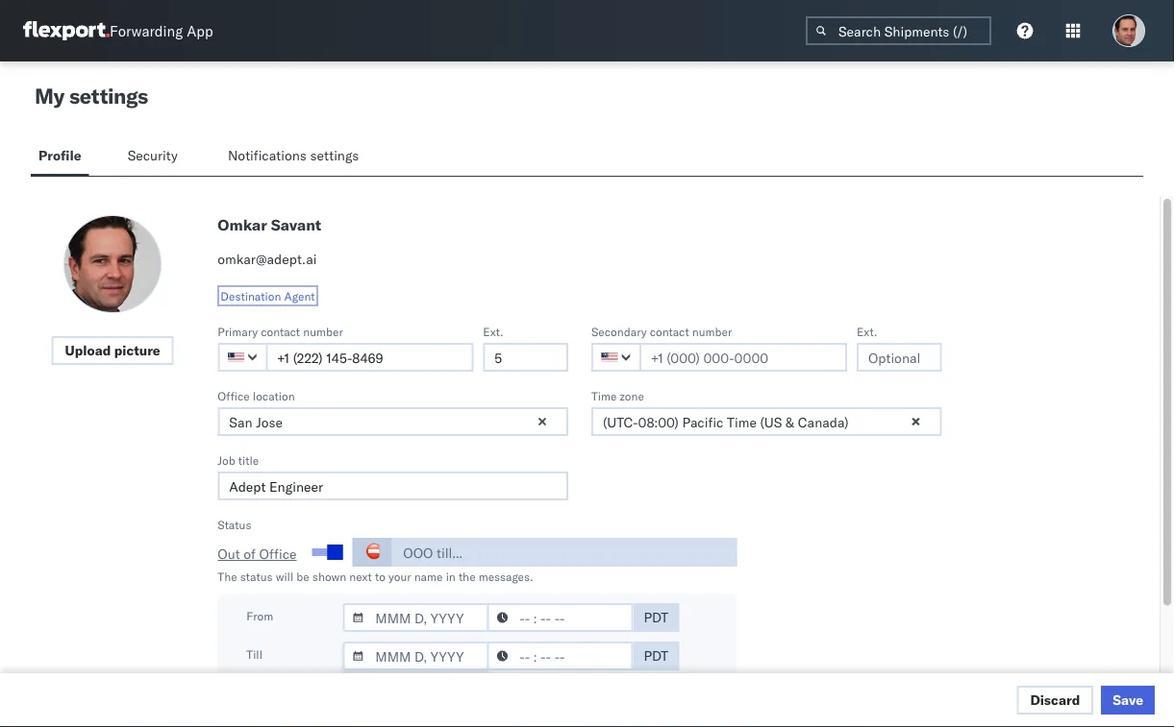 Task type: describe. For each thing, give the bounding box(es) containing it.
contact for secondary
[[650, 325, 689, 339]]

of
[[244, 546, 256, 563]]

time
[[591, 389, 617, 403]]

will
[[276, 570, 293, 584]]

my
[[35, 83, 64, 109]]

upload
[[65, 342, 111, 359]]

+1 (000) 000-0000 telephone field for secondary contact number
[[639, 343, 847, 372]]

time zone
[[591, 389, 644, 403]]

upload picture
[[65, 342, 160, 359]]

from
[[247, 610, 273, 624]]

picture
[[114, 342, 160, 359]]

settings for notifications settings
[[310, 147, 359, 164]]

discard
[[1030, 692, 1080, 709]]

title
[[238, 453, 259, 468]]

shown
[[312, 570, 346, 584]]

pdt for till
[[644, 648, 669, 665]]

your
[[388, 570, 411, 584]]

job title
[[218, 453, 259, 468]]

ext. for secondary contact number
[[857, 325, 877, 339]]

messages.
[[479, 570, 534, 584]]

forwarding app link
[[23, 21, 213, 40]]

-- : -- -- text field
[[487, 642, 633, 671]]

status
[[218, 518, 251, 532]]

pdt for from
[[644, 610, 669, 627]]

primary contact number
[[218, 325, 343, 339]]

1 horizontal spatial office
[[259, 546, 297, 563]]

agent
[[284, 289, 315, 303]]

+1 (000) 000-0000 telephone field for primary contact number
[[266, 343, 473, 372]]

job
[[218, 453, 235, 468]]

omkar
[[218, 215, 267, 235]]

my settings
[[35, 83, 148, 109]]

app
[[187, 22, 213, 40]]



Task type: vqa. For each thing, say whether or not it's contained in the screenshot.
Temp Rel Doc For Inclusion Into Entry Packet
no



Task type: locate. For each thing, give the bounding box(es) containing it.
the status will be shown next to your name in the messages.
[[218, 570, 534, 584]]

optional telephone field for primary contact number
[[483, 343, 568, 372]]

location
[[253, 389, 295, 403]]

1 mmm d, yyyy text field from the top
[[343, 604, 489, 633]]

1 contact from the left
[[261, 325, 300, 339]]

office up will
[[259, 546, 297, 563]]

0 horizontal spatial number
[[303, 325, 343, 339]]

settings right my
[[69, 83, 148, 109]]

1 pdt from the top
[[644, 610, 669, 627]]

1 number from the left
[[303, 325, 343, 339]]

Search Shipments (/) text field
[[806, 16, 991, 45]]

profile button
[[31, 138, 89, 176]]

2 number from the left
[[692, 325, 732, 339]]

zone
[[620, 389, 644, 403]]

2 ext. from the left
[[857, 325, 877, 339]]

-- : -- -- text field
[[487, 604, 633, 633]]

out of office
[[218, 546, 297, 563]]

+1 (000) 000-0000 telephone field up the san jose text box
[[266, 343, 473, 372]]

1 vertical spatial pdt
[[644, 648, 669, 665]]

1 optional telephone field from the left
[[483, 343, 568, 372]]

United States text field
[[591, 343, 641, 372]]

office location
[[218, 389, 295, 403]]

office
[[218, 389, 250, 403], [259, 546, 297, 563]]

settings right notifications
[[310, 147, 359, 164]]

1 vertical spatial office
[[259, 546, 297, 563]]

0 vertical spatial mmm d, yyyy text field
[[343, 604, 489, 633]]

settings inside notifications settings button
[[310, 147, 359, 164]]

contact right secondary
[[650, 325, 689, 339]]

savant
[[271, 215, 321, 235]]

save
[[1113, 692, 1143, 709]]

+1 (000) 000-0000 telephone field up (utc-08:00) pacific time (us & canada) text box on the right of page
[[639, 343, 847, 372]]

1 ext. from the left
[[483, 325, 504, 339]]

notifications
[[228, 147, 307, 164]]

be
[[296, 570, 309, 584]]

omkar savant
[[218, 215, 321, 235]]

1 horizontal spatial number
[[692, 325, 732, 339]]

2 pdt from the top
[[644, 648, 669, 665]]

1 +1 (000) 000-0000 telephone field from the left
[[266, 343, 473, 372]]

upload picture button
[[52, 337, 174, 365]]

2 optional telephone field from the left
[[857, 343, 942, 372]]

contact
[[261, 325, 300, 339], [650, 325, 689, 339]]

1 horizontal spatial optional telephone field
[[857, 343, 942, 372]]

OOO till... text field
[[392, 539, 737, 567]]

mmm d, yyyy text field for from
[[343, 604, 489, 633]]

to
[[375, 570, 385, 584]]

0 vertical spatial pdt
[[644, 610, 669, 627]]

1 horizontal spatial +1 (000) 000-0000 telephone field
[[639, 343, 847, 372]]

1 horizontal spatial contact
[[650, 325, 689, 339]]

status
[[240, 570, 273, 584]]

1 horizontal spatial settings
[[310, 147, 359, 164]]

number right secondary
[[692, 325, 732, 339]]

destination agent
[[221, 289, 315, 303]]

1 horizontal spatial ext.
[[857, 325, 877, 339]]

0 horizontal spatial office
[[218, 389, 250, 403]]

settings for my settings
[[69, 83, 148, 109]]

United States text field
[[218, 343, 268, 372]]

security button
[[120, 138, 189, 176]]

number down agent
[[303, 325, 343, 339]]

0 horizontal spatial ext.
[[483, 325, 504, 339]]

number for primary contact number
[[303, 325, 343, 339]]

security
[[128, 147, 178, 164]]

discard button
[[1017, 687, 1094, 715]]

0 horizontal spatial optional telephone field
[[483, 343, 568, 372]]

secondary contact number
[[591, 325, 732, 339]]

contact for primary
[[261, 325, 300, 339]]

forwarding
[[110, 22, 183, 40]]

number for secondary contact number
[[692, 325, 732, 339]]

pdt
[[644, 610, 669, 627], [644, 648, 669, 665]]

omkar@adept.ai
[[218, 251, 317, 268]]

2 contact from the left
[[650, 325, 689, 339]]

optional telephone field for secondary contact number
[[857, 343, 942, 372]]

None checkbox
[[312, 549, 339, 557]]

0 vertical spatial office
[[218, 389, 250, 403]]

settings
[[69, 83, 148, 109], [310, 147, 359, 164]]

out
[[218, 546, 240, 563]]

San Jose text field
[[218, 408, 568, 437]]

till
[[247, 648, 262, 663]]

flexport. image
[[23, 21, 110, 40]]

secondary
[[591, 325, 647, 339]]

ext.
[[483, 325, 504, 339], [857, 325, 877, 339]]

2 +1 (000) 000-0000 telephone field from the left
[[639, 343, 847, 372]]

0 horizontal spatial settings
[[69, 83, 148, 109]]

(UTC-08:00) Pacific Time (US & Canada) text field
[[591, 408, 942, 437]]

primary
[[218, 325, 258, 339]]

2 mmm d, yyyy text field from the top
[[343, 642, 489, 671]]

save button
[[1101, 687, 1155, 715]]

MMM D, YYYY text field
[[343, 604, 489, 633], [343, 642, 489, 671]]

0 horizontal spatial contact
[[261, 325, 300, 339]]

notifications settings
[[228, 147, 359, 164]]

1 vertical spatial settings
[[310, 147, 359, 164]]

number
[[303, 325, 343, 339], [692, 325, 732, 339]]

0 horizontal spatial +1 (000) 000-0000 telephone field
[[266, 343, 473, 372]]

Optional telephone field
[[483, 343, 568, 372], [857, 343, 942, 372]]

forwarding app
[[110, 22, 213, 40]]

the
[[218, 570, 237, 584]]

profile
[[38, 147, 81, 164]]

destination
[[221, 289, 281, 303]]

1 vertical spatial mmm d, yyyy text field
[[343, 642, 489, 671]]

contact down destination agent
[[261, 325, 300, 339]]

in
[[446, 570, 456, 584]]

next
[[349, 570, 372, 584]]

+1 (000) 000-0000 telephone field
[[266, 343, 473, 372], [639, 343, 847, 372]]

name
[[414, 570, 443, 584]]

0 vertical spatial settings
[[69, 83, 148, 109]]

the
[[459, 570, 476, 584]]

office down united states text box
[[218, 389, 250, 403]]

ext. for primary contact number
[[483, 325, 504, 339]]

Job title text field
[[218, 472, 568, 501]]

mmm d, yyyy text field for till
[[343, 642, 489, 671]]

notifications settings button
[[220, 138, 375, 176]]



